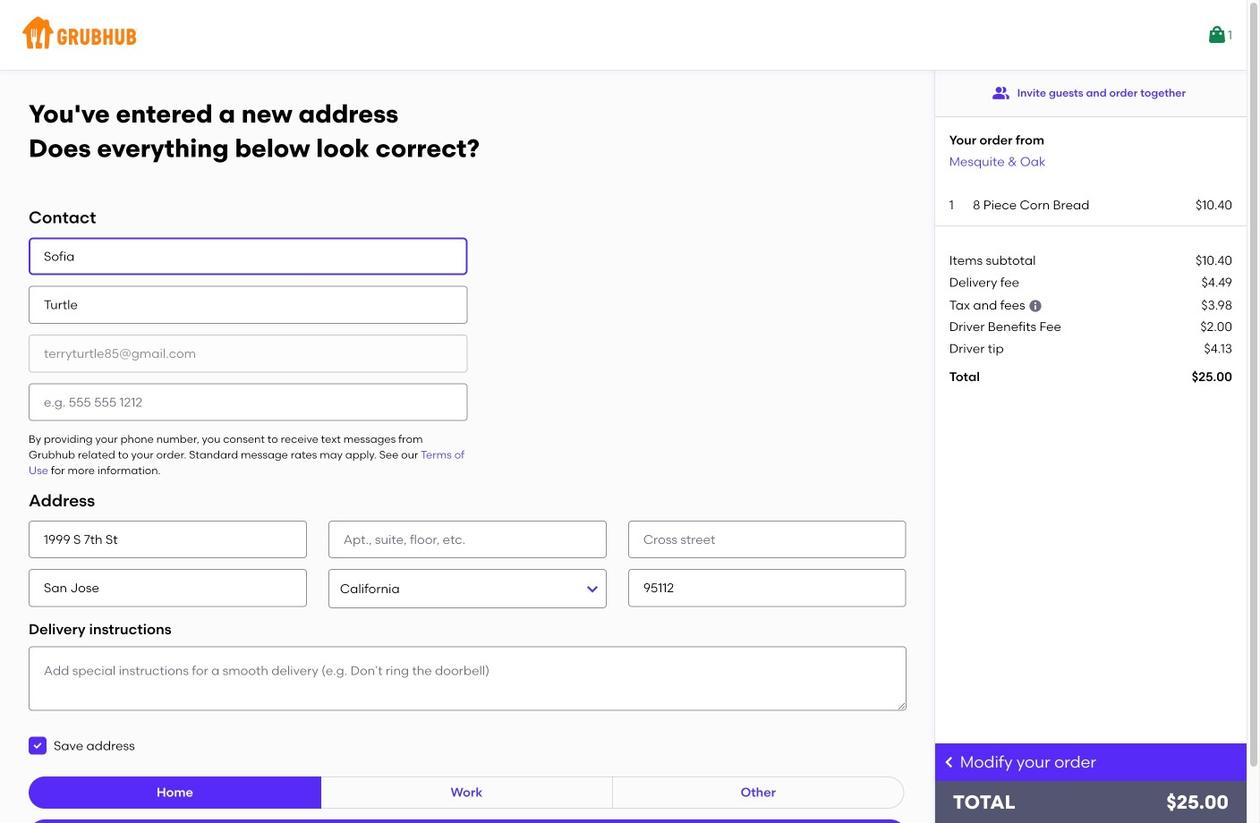 Task type: locate. For each thing, give the bounding box(es) containing it.
0 vertical spatial svg image
[[1029, 299, 1043, 313]]

0 horizontal spatial svg image
[[32, 741, 43, 752]]

First name text field
[[29, 238, 468, 276]]

main navigation navigation
[[0, 0, 1248, 70]]

people icon image
[[993, 84, 1011, 102]]

svg image
[[1029, 299, 1043, 313], [32, 741, 43, 752]]

Email email field
[[29, 335, 468, 373]]

Phone telephone field
[[29, 384, 468, 421]]

Address 1 text field
[[29, 521, 307, 559]]

Zip text field
[[629, 570, 907, 608]]



Task type: describe. For each thing, give the bounding box(es) containing it.
City text field
[[29, 570, 307, 608]]

Add special instructions for a smooth delivery (e.g. Don't ring the doorbell) text field
[[29, 647, 907, 712]]

1 vertical spatial svg image
[[32, 741, 43, 752]]

Last name text field
[[29, 286, 468, 324]]

1 horizontal spatial svg image
[[1029, 299, 1043, 313]]

Address 2 text field
[[329, 521, 607, 559]]

Cross street text field
[[629, 521, 907, 559]]



Task type: vqa. For each thing, say whether or not it's contained in the screenshot.
(non
no



